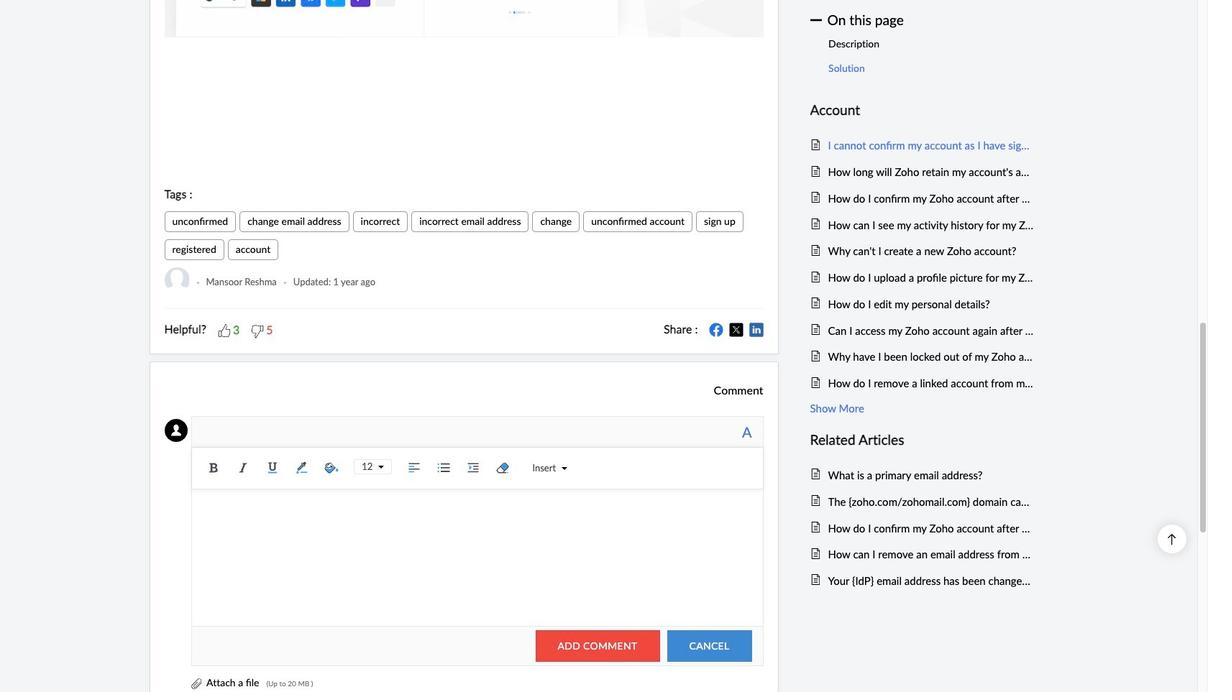 Task type: locate. For each thing, give the bounding box(es) containing it.
facebook image
[[709, 323, 723, 337]]

twitter image
[[729, 323, 743, 337]]

font size image
[[373, 464, 384, 470]]

1 vertical spatial heading
[[810, 429, 1034, 451]]

insert options image
[[556, 466, 567, 472]]

1 heading from the top
[[810, 100, 1034, 122]]

2 heading from the top
[[810, 429, 1034, 451]]

0 vertical spatial heading
[[810, 100, 1034, 122]]

heading
[[810, 100, 1034, 122], [810, 429, 1034, 451]]

background color image
[[321, 457, 342, 479]]



Task type: describe. For each thing, give the bounding box(es) containing it.
indent image
[[463, 457, 484, 479]]

a gif showing how to edit the email address that is registered incorrectly. image
[[164, 0, 763, 37]]

underline (ctrl+u) image
[[262, 457, 284, 479]]

align image
[[404, 457, 425, 479]]

italic (ctrl+i) image
[[232, 457, 254, 479]]

bold (ctrl+b) image
[[203, 457, 225, 479]]

lists image
[[433, 457, 455, 479]]

linkedin image
[[749, 323, 763, 337]]

clear formatting image
[[492, 457, 514, 479]]

font color image
[[291, 457, 313, 479]]



Task type: vqa. For each thing, say whether or not it's contained in the screenshot.
second heading from the bottom
yes



